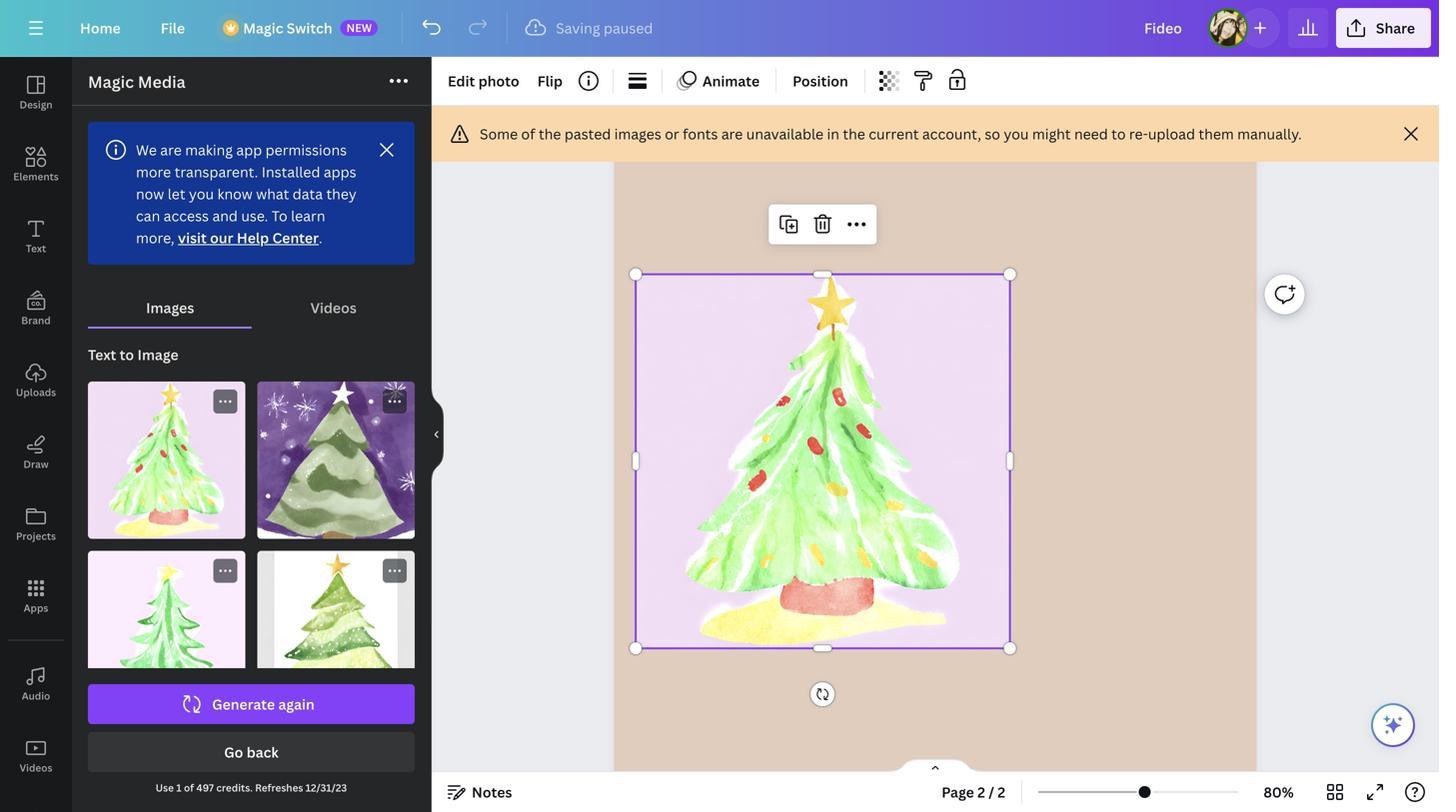 Task type: describe. For each thing, give the bounding box(es) containing it.
share
[[1376, 18, 1416, 37]]

canva assistant image
[[1382, 714, 1406, 738]]

brand
[[21, 314, 51, 327]]

images
[[146, 298, 194, 317]]

0 horizontal spatial to
[[120, 345, 134, 364]]

file
[[161, 18, 185, 37]]

paused
[[604, 18, 653, 37]]

text to image
[[88, 345, 179, 364]]

use 1 of 497 credits. refreshes 12/31/23
[[156, 782, 347, 795]]

photo
[[479, 71, 520, 90]]

magic media
[[88, 71, 186, 92]]

upload
[[1149, 124, 1196, 143]]

draw
[[23, 458, 49, 471]]

1 2 from the left
[[978, 783, 986, 802]]

and
[[212, 206, 238, 225]]

they
[[326, 184, 357, 203]]

1 horizontal spatial to
[[1112, 124, 1126, 143]]

2 the from the left
[[843, 124, 866, 143]]

visit our help center .
[[178, 228, 323, 247]]

media
[[138, 71, 186, 92]]

app
[[236, 140, 262, 159]]

show pages image
[[888, 759, 984, 775]]

we
[[136, 140, 157, 159]]

Design title text field
[[1129, 8, 1201, 48]]

use
[[156, 782, 174, 795]]

videos inside side panel tab list
[[20, 762, 52, 775]]

know
[[217, 184, 253, 203]]

go
[[224, 743, 243, 762]]

design button
[[0, 57, 72, 129]]

you inside we are making app permissions more transparent. installed apps now let you know what data they can access and use. to learn more,
[[189, 184, 214, 203]]

unavailable
[[747, 124, 824, 143]]

1 vertical spatial videos button
[[0, 721, 72, 793]]

re-
[[1130, 124, 1149, 143]]

497
[[196, 782, 214, 795]]

text for text
[[26, 242, 46, 255]]

saving
[[556, 18, 600, 37]]

can
[[136, 206, 160, 225]]

what
[[256, 184, 289, 203]]

1
[[176, 782, 182, 795]]

elements button
[[0, 129, 72, 201]]

to
[[272, 206, 288, 225]]

page 2 / 2
[[942, 783, 1006, 802]]

apps
[[324, 162, 357, 181]]

are inside we are making app permissions more transparent. installed apps now let you know what data they can access and use. to learn more,
[[160, 140, 182, 159]]

projects button
[[0, 489, 72, 561]]

more
[[136, 162, 171, 181]]

audio button
[[0, 649, 72, 721]]

/
[[989, 783, 995, 802]]

generate
[[212, 695, 275, 714]]

notes
[[472, 783, 512, 802]]

1 horizontal spatial videos button
[[252, 289, 415, 327]]

some
[[480, 124, 518, 143]]

some of the pasted images or fonts are unavailable in the current account, so you might need to re-upload them manually.
[[480, 124, 1302, 143]]

0 vertical spatial of
[[521, 124, 535, 143]]

pasted
[[565, 124, 611, 143]]

apps
[[24, 602, 48, 615]]

generate again button
[[88, 685, 415, 725]]

access
[[164, 206, 209, 225]]

need
[[1075, 124, 1108, 143]]

animate
[[703, 71, 760, 90]]

uploads
[[16, 386, 56, 399]]

go back button
[[88, 733, 415, 773]]

more,
[[136, 228, 175, 247]]

flip button
[[530, 65, 571, 97]]

refreshes
[[255, 782, 303, 795]]

edit photo
[[448, 71, 520, 90]]

transparent.
[[175, 162, 258, 181]]

brand button
[[0, 273, 72, 345]]

1 horizontal spatial are
[[722, 124, 743, 143]]

manually.
[[1238, 124, 1302, 143]]

account,
[[923, 124, 982, 143]]

data
[[293, 184, 323, 203]]

images
[[615, 124, 662, 143]]



Task type: locate. For each thing, give the bounding box(es) containing it.
0 horizontal spatial of
[[184, 782, 194, 795]]

the right the in
[[843, 124, 866, 143]]

go back
[[224, 743, 279, 762]]

draw button
[[0, 417, 72, 489]]

generate again
[[212, 695, 315, 714]]

side panel tab list
[[0, 57, 72, 813]]

the left pasted
[[539, 124, 561, 143]]

.
[[319, 228, 323, 247]]

now
[[136, 184, 164, 203]]

center
[[272, 228, 319, 247]]

learn
[[291, 206, 325, 225]]

main menu bar
[[0, 0, 1440, 57]]

installed
[[262, 162, 320, 181]]

text inside button
[[26, 242, 46, 255]]

1 horizontal spatial the
[[843, 124, 866, 143]]

1 horizontal spatial you
[[1004, 124, 1029, 143]]

or
[[665, 124, 680, 143]]

1 horizontal spatial of
[[521, 124, 535, 143]]

so
[[985, 124, 1001, 143]]

hide image
[[431, 387, 444, 483]]

of
[[521, 124, 535, 143], [184, 782, 194, 795]]

text up brand 'button'
[[26, 242, 46, 255]]

1 vertical spatial you
[[189, 184, 214, 203]]

use.
[[241, 206, 268, 225]]

1 horizontal spatial magic
[[243, 18, 283, 37]]

of right some at the top left of page
[[521, 124, 535, 143]]

text
[[26, 242, 46, 255], [88, 345, 116, 364]]

are
[[722, 124, 743, 143], [160, 140, 182, 159]]

image
[[137, 345, 179, 364]]

permissions
[[266, 140, 347, 159]]

making
[[185, 140, 233, 159]]

80%
[[1264, 783, 1294, 802]]

design
[[19, 98, 53, 111]]

magic for magic media
[[88, 71, 134, 92]]

audio
[[22, 690, 50, 703]]

page
[[942, 783, 974, 802]]

uploads button
[[0, 345, 72, 417]]

back
[[247, 743, 279, 762]]

our
[[210, 228, 233, 247]]

1 the from the left
[[539, 124, 561, 143]]

0 horizontal spatial magic
[[88, 71, 134, 92]]

of right 1
[[184, 782, 194, 795]]

2 2 from the left
[[998, 783, 1006, 802]]

are right "fonts"
[[722, 124, 743, 143]]

might
[[1033, 124, 1071, 143]]

to
[[1112, 124, 1126, 143], [120, 345, 134, 364]]

visit
[[178, 228, 207, 247]]

in
[[827, 124, 840, 143]]

share button
[[1336, 8, 1432, 48]]

let
[[168, 184, 186, 203]]

text button
[[0, 201, 72, 273]]

are right we
[[160, 140, 182, 159]]

0 horizontal spatial are
[[160, 140, 182, 159]]

videos button down .
[[252, 289, 415, 327]]

magic
[[243, 18, 283, 37], [88, 71, 134, 92]]

again
[[278, 695, 315, 714]]

saving paused status
[[516, 16, 663, 40]]

text for text to image
[[88, 345, 116, 364]]

notes button
[[440, 777, 520, 809]]

them
[[1199, 124, 1234, 143]]

80% button
[[1247, 777, 1312, 809]]

page 2 / 2 button
[[934, 777, 1014, 809]]

12/31/23
[[306, 782, 347, 795]]

saving paused
[[556, 18, 653, 37]]

magic left media
[[88, 71, 134, 92]]

1 vertical spatial of
[[184, 782, 194, 795]]

credits.
[[216, 782, 253, 795]]

0 horizontal spatial the
[[539, 124, 561, 143]]

you right let
[[189, 184, 214, 203]]

flip
[[538, 71, 563, 90]]

edit
[[448, 71, 475, 90]]

videos down audio
[[20, 762, 52, 775]]

1 horizontal spatial videos
[[311, 298, 357, 317]]

0 vertical spatial videos
[[311, 298, 357, 317]]

current
[[869, 124, 919, 143]]

1 vertical spatial to
[[120, 345, 134, 364]]

images button
[[88, 289, 252, 327]]

0 horizontal spatial you
[[189, 184, 214, 203]]

position
[[793, 71, 849, 90]]

0 horizontal spatial videos
[[20, 762, 52, 775]]

switch
[[287, 18, 333, 37]]

0 horizontal spatial text
[[26, 242, 46, 255]]

animate button
[[671, 65, 768, 97]]

1 horizontal spatial 2
[[998, 783, 1006, 802]]

0 horizontal spatial videos button
[[0, 721, 72, 793]]

file button
[[145, 8, 201, 48]]

videos down .
[[311, 298, 357, 317]]

new
[[347, 20, 372, 35]]

magic left switch
[[243, 18, 283, 37]]

0 vertical spatial to
[[1112, 124, 1126, 143]]

you
[[1004, 124, 1029, 143], [189, 184, 214, 203]]

1 vertical spatial videos
[[20, 762, 52, 775]]

videos button
[[252, 289, 415, 327], [0, 721, 72, 793]]

text left image at the top of page
[[88, 345, 116, 364]]

fonts
[[683, 124, 718, 143]]

position button
[[785, 65, 857, 97]]

help
[[237, 228, 269, 247]]

0 vertical spatial you
[[1004, 124, 1029, 143]]

1 horizontal spatial text
[[88, 345, 116, 364]]

projects
[[16, 530, 56, 543]]

the
[[539, 124, 561, 143], [843, 124, 866, 143]]

to left "re-"
[[1112, 124, 1126, 143]]

1 vertical spatial magic
[[88, 71, 134, 92]]

to left image at the top of page
[[120, 345, 134, 364]]

apps button
[[0, 561, 72, 633]]

0 vertical spatial videos button
[[252, 289, 415, 327]]

home
[[80, 18, 121, 37]]

we are making app permissions more transparent. installed apps now let you know what data they can access and use. to learn more,
[[136, 140, 357, 247]]

magic for magic switch
[[243, 18, 283, 37]]

elements
[[13, 170, 59, 183]]

1 vertical spatial text
[[88, 345, 116, 364]]

videos button down audio
[[0, 721, 72, 793]]

0 vertical spatial text
[[26, 242, 46, 255]]

home link
[[64, 8, 137, 48]]

0 vertical spatial magic
[[243, 18, 283, 37]]

you right so
[[1004, 124, 1029, 143]]

2 right /
[[998, 783, 1006, 802]]

christmas tree image
[[88, 382, 245, 539], [257, 382, 415, 539], [88, 551, 245, 709], [257, 551, 415, 709]]

magic switch
[[243, 18, 333, 37]]

0 horizontal spatial 2
[[978, 783, 986, 802]]

magic inside main menu bar
[[243, 18, 283, 37]]

2 left /
[[978, 783, 986, 802]]



Task type: vqa. For each thing, say whether or not it's contained in the screenshot.
497
yes



